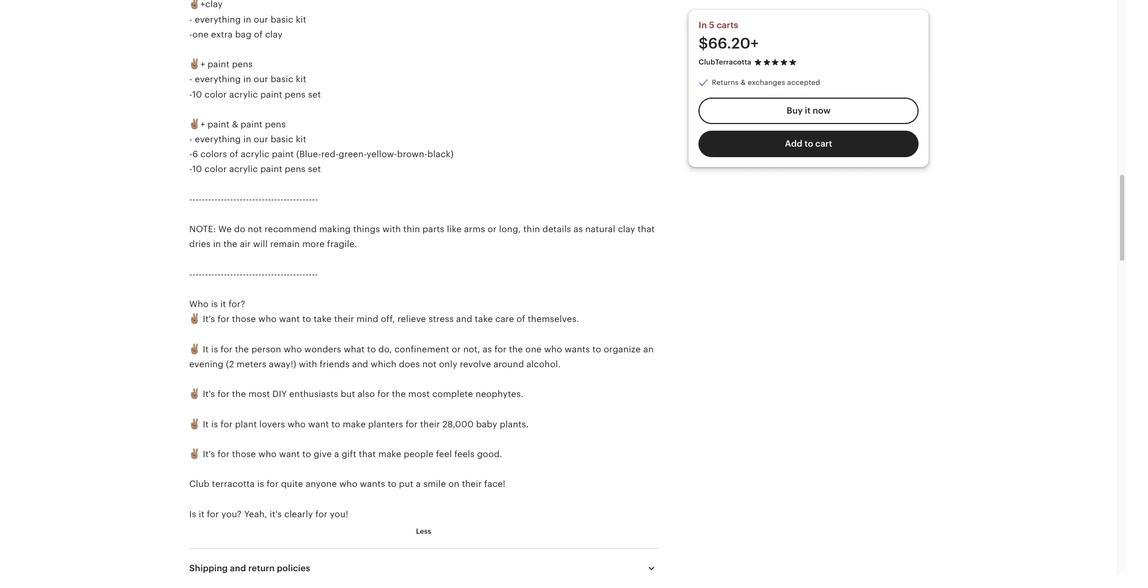 Task type: describe. For each thing, give the bounding box(es) containing it.
with inside note: we do not recommend making things with thin parts like arms or long, thin details as natural clay that dries in the air will remain more fragile.
[[383, 225, 401, 234]]

around
[[494, 360, 524, 369]]

gift
[[342, 450, 357, 459]]

who is it for?
[[189, 300, 245, 309]]

green-
[[339, 150, 367, 159]]

brown-
[[397, 150, 428, 159]]

0 vertical spatial make
[[343, 420, 366, 429]]

3 kit from the top
[[296, 135, 307, 144]]

care
[[496, 315, 514, 324]]

less
[[416, 528, 432, 536]]

2 most from the left
[[409, 390, 430, 399]]

0 vertical spatial their
[[334, 315, 354, 324]]

1 vertical spatial make
[[379, 450, 402, 459]]

which
[[371, 360, 397, 369]]

for left "you!"
[[316, 510, 328, 519]]

on
[[449, 480, 460, 489]]

those for ✌🏽 it's for those who want to take their mind off, relieve stress and take care of themselves.
[[232, 315, 256, 324]]

to inside add to cart button
[[805, 139, 814, 149]]

not inside note: we do not recommend making things with thin parts like arms or long, thin details as natural clay that dries in the air will remain more fragile.
[[248, 225, 262, 234]]

for up (2 at the left bottom of page
[[221, 345, 233, 354]]

✌🏽 for ✌🏽 it's for those who want to give a gift that make people feel feels good.
[[189, 450, 200, 459]]

✌🏽+ paint & paint pens
[[189, 120, 286, 129]]

relieve
[[398, 315, 426, 324]]

to up wonders
[[303, 315, 311, 324]]

quite
[[281, 480, 303, 489]]

it for ✌🏽 it is for plant lovers who want to make planters for their 28,000 baby plants.
[[203, 420, 209, 429]]

add to cart
[[785, 139, 833, 149]]

it for ✌🏽 it is for the person who wonders what to do, confinement or not, as for the one who wants to organize an evening (2 meters away!) with friends and which does not only revolve around alcohol.
[[203, 345, 209, 354]]

✌🏽 it's for those who want to take their mind off, relieve stress and take care of themselves.
[[189, 315, 580, 324]]

stress
[[429, 315, 454, 324]]

diy
[[273, 390, 287, 399]]

as inside the ✌🏽 it is for the person who wonders what to do, confinement or not, as for the one who wants to organize an evening (2 meters away!) with friends and which does not only revolve around alcohol.
[[483, 345, 492, 354]]

recommend
[[265, 225, 317, 234]]

buy it now
[[787, 106, 831, 115]]

3 basic from the top
[[271, 135, 294, 144]]

who right lovers
[[288, 420, 306, 429]]

not,
[[464, 345, 481, 354]]

in down ✌🏽+ paint & paint pens
[[243, 135, 251, 144]]

to up ✌🏽 it's for those who want to give a gift that make people feel feels good. in the left of the page
[[332, 420, 341, 429]]

in
[[699, 20, 707, 30]]

✌🏽 for ✌🏽 it's for those who want to take their mind off, relieve stress and take care of themselves.
[[189, 315, 200, 324]]

0 horizontal spatial wants
[[360, 480, 385, 489]]

extra
[[211, 30, 233, 39]]

1 vertical spatial of
[[230, 150, 238, 159]]

making
[[319, 225, 351, 234]]

evening
[[189, 360, 224, 369]]

the down does
[[392, 390, 406, 399]]

-6 colors of acrylic paint (blue-red-green-yellow-brown-black)
[[189, 150, 454, 159]]

1 horizontal spatial &
[[741, 78, 746, 87]]

0 vertical spatial acrylic
[[229, 90, 258, 99]]

things
[[353, 225, 380, 234]]

to left the organize
[[593, 345, 602, 354]]

the up around
[[509, 345, 523, 354]]

away!)
[[269, 360, 297, 369]]

mind
[[357, 315, 379, 324]]

clubterracotta
[[699, 58, 752, 66]]

details
[[543, 225, 571, 234]]

add to cart button
[[699, 131, 919, 157]]

0 vertical spatial and
[[456, 315, 473, 324]]

we
[[219, 225, 232, 234]]

it's for ✌🏽 it's for those who want to take their mind off, relieve stress and take care of themselves.
[[203, 315, 215, 324]]

1 vertical spatial want
[[308, 420, 329, 429]]

complete
[[432, 390, 473, 399]]

1 horizontal spatial of
[[254, 30, 263, 39]]

is
[[189, 510, 196, 519]]

1 everything from the top
[[195, 15, 241, 24]]

✌🏽 for ✌🏽 it is for plant lovers who want to make planters for their 28,000 baby plants.
[[189, 420, 200, 429]]

it's for ✌🏽 it's for the most diy enthusiasts but also for the most complete neophytes.
[[203, 390, 215, 399]]

for left you?
[[207, 510, 219, 519]]

1 most from the left
[[249, 390, 270, 399]]

2 -10 color acrylic paint pens set from the top
[[189, 165, 321, 174]]

neophytes.
[[476, 390, 524, 399]]

for down who is it for?
[[218, 315, 230, 324]]

plant
[[235, 420, 257, 429]]

2 vertical spatial of
[[517, 315, 526, 324]]

like
[[447, 225, 462, 234]]

wants inside the ✌🏽 it is for the person who wonders what to do, confinement or not, as for the one who wants to organize an evening (2 meters away!) with friends and which does not only revolve around alcohol.
[[565, 345, 590, 354]]

✌🏽 for ✌🏽 it is for the person who wonders what to do, confinement or not, as for the one who wants to organize an evening (2 meters away!) with friends and which does not only revolve around alcohol.
[[189, 345, 200, 354]]

friends
[[320, 360, 350, 369]]

do
[[234, 225, 245, 234]]

arms
[[464, 225, 485, 234]]

black)
[[428, 150, 454, 159]]

1 horizontal spatial their
[[420, 420, 440, 429]]

colors
[[201, 150, 227, 159]]

5
[[710, 20, 715, 30]]

not inside the ✌🏽 it is for the person who wonders what to do, confinement or not, as for the one who wants to organize an evening (2 meters away!) with friends and which does not only revolve around alcohol.
[[423, 360, 437, 369]]

2 everything from the top
[[195, 75, 241, 84]]

✌🏽 it's for the most diy enthusiasts but also for the most complete neophytes.
[[189, 390, 524, 399]]

carts
[[717, 20, 739, 30]]

1 ----------------------------------------- from the top
[[189, 195, 318, 204]]

long,
[[499, 225, 521, 234]]

club
[[189, 480, 210, 489]]

2 ----------------------------------------- from the top
[[189, 270, 318, 279]]

anyone
[[306, 480, 337, 489]]

in up bag
[[243, 15, 251, 24]]

parts
[[423, 225, 445, 234]]

air
[[240, 240, 251, 249]]

who up person
[[259, 315, 277, 324]]

for left plant
[[221, 420, 233, 429]]

remain
[[270, 240, 300, 249]]

is right who
[[211, 300, 218, 309]]

an
[[644, 345, 654, 354]]

buy it now button
[[699, 98, 919, 124]]

people
[[404, 450, 434, 459]]

6
[[193, 150, 198, 159]]

good.
[[477, 450, 503, 459]]

wonders
[[305, 345, 341, 354]]

1 our from the top
[[254, 15, 268, 24]]

is it for you? yeah, it's clearly for you!
[[189, 510, 349, 519]]

for left quite
[[267, 480, 279, 489]]

who up alcohol.
[[544, 345, 563, 354]]

1 vertical spatial a
[[416, 480, 421, 489]]

2 set from the top
[[308, 165, 321, 174]]

(2
[[226, 360, 234, 369]]

and inside dropdown button
[[230, 564, 246, 574]]

yellow-
[[367, 150, 397, 159]]

face!
[[485, 480, 506, 489]]

feels
[[455, 450, 475, 459]]

feel
[[436, 450, 452, 459]]

that inside note: we do not recommend making things with thin parts like arms or long, thin details as natural clay that dries in the air will remain more fragile.
[[638, 225, 655, 234]]

in down ✌🏽+ paint pens
[[243, 75, 251, 84]]

it's
[[270, 510, 282, 519]]

or for long,
[[488, 225, 497, 234]]

now
[[813, 106, 831, 115]]

shipping and return policies
[[189, 564, 310, 574]]

for up around
[[495, 345, 507, 354]]

0 vertical spatial one
[[193, 30, 209, 39]]

to left do,
[[367, 345, 376, 354]]

only
[[439, 360, 458, 369]]

is for club terracotta is for quite anyone who wants to put a smile on their face!
[[257, 480, 264, 489]]

smile
[[424, 480, 446, 489]]

natural
[[586, 225, 616, 234]]

3 everything from the top
[[195, 135, 241, 144]]

for right planters
[[406, 420, 418, 429]]

those for ✌🏽 it's for those who want to give a gift that make people feel feels good.
[[232, 450, 256, 459]]

2 10 from the top
[[192, 165, 202, 174]]

add
[[785, 139, 803, 149]]

is for ✌🏽 it is for the person who wonders what to do, confinement or not, as for the one who wants to organize an evening (2 meters away!) with friends and which does not only revolve around alcohol.
[[211, 345, 218, 354]]

do,
[[379, 345, 392, 354]]

2 horizontal spatial their
[[462, 480, 482, 489]]

(blue-
[[296, 150, 321, 159]]

for?
[[229, 300, 245, 309]]

✌🏽 for ✌🏽 it's for the most diy enthusiasts but also for the most complete neophytes.
[[189, 390, 200, 399]]

2 kit from the top
[[296, 75, 307, 84]]

clay inside note: we do not recommend making things with thin parts like arms or long, thin details as natural clay that dries in the air will remain more fragile.
[[618, 225, 636, 234]]

off,
[[381, 315, 395, 324]]

returns
[[712, 78, 739, 87]]

you!
[[330, 510, 349, 519]]



Task type: vqa. For each thing, say whether or not it's contained in the screenshot.
the 4.9 star rating with 296 reviews image
no



Task type: locate. For each thing, give the bounding box(es) containing it.
more
[[302, 240, 325, 249]]

1 vertical spatial or
[[452, 345, 461, 354]]

policies
[[277, 564, 310, 574]]

0 horizontal spatial one
[[193, 30, 209, 39]]

our up ✌🏽+ paint & paint pens
[[254, 75, 268, 84]]

planters
[[368, 420, 403, 429]]

2 basic from the top
[[271, 75, 294, 84]]

-----------------------------------------
[[189, 195, 318, 204], [189, 270, 318, 279]]

basic
[[271, 15, 294, 24], [271, 75, 294, 84], [271, 135, 294, 144]]

terracotta
[[212, 480, 255, 489]]

1 vertical spatial &
[[232, 120, 238, 129]]

a right put at the bottom
[[416, 480, 421, 489]]

take up wonders
[[314, 315, 332, 324]]

1 vertical spatial -----------------------------------------
[[189, 270, 318, 279]]

0 horizontal spatial clay
[[265, 30, 283, 39]]

the up meters
[[235, 345, 249, 354]]

it's up club
[[203, 450, 215, 459]]

it for now
[[805, 106, 811, 115]]

the
[[224, 240, 238, 249], [235, 345, 249, 354], [509, 345, 523, 354], [232, 390, 246, 399], [392, 390, 406, 399]]

✌🏽 it is for the person who wonders what to do, confinement or not, as for the one who wants to organize an evening (2 meters away!) with friends and which does not only revolve around alcohol.
[[189, 345, 654, 369]]

1 horizontal spatial clay
[[618, 225, 636, 234]]

3 ✌🏽 from the top
[[189, 390, 200, 399]]

it's for ✌🏽 it's for those who want to give a gift that make people feel feels good.
[[203, 450, 215, 459]]

0 horizontal spatial as
[[483, 345, 492, 354]]

wants left put at the bottom
[[360, 480, 385, 489]]

it right buy
[[805, 106, 811, 115]]

✌🏽 up evening
[[189, 345, 200, 354]]

2 it's from the top
[[203, 390, 215, 399]]

their right "on"
[[462, 480, 482, 489]]

it left for?
[[220, 300, 226, 309]]

1 horizontal spatial with
[[383, 225, 401, 234]]

who up the away!)
[[284, 345, 302, 354]]

✌🏽+ for ✌🏽+ paint & paint pens
[[189, 120, 205, 129]]

it's down who is it for?
[[203, 315, 215, 324]]

confinement
[[395, 345, 450, 354]]

0 vertical spatial ✌🏽+
[[189, 60, 205, 69]]

$66.20+
[[699, 35, 759, 52]]

✌🏽 inside the ✌🏽 it is for the person who wonders what to do, confinement or not, as for the one who wants to organize an evening (2 meters away!) with friends and which does not only revolve around alcohol.
[[189, 345, 200, 354]]

who right 'anyone'
[[339, 480, 358, 489]]

2 color from the top
[[205, 165, 227, 174]]

1 vertical spatial everything
[[195, 75, 241, 84]]

their left 28,000
[[420, 420, 440, 429]]

and inside the ✌🏽 it is for the person who wonders what to do, confinement or not, as for the one who wants to organize an evening (2 meters away!) with friends and which does not only revolve around alcohol.
[[352, 360, 368, 369]]

yeah,
[[244, 510, 267, 519]]

0 vertical spatial with
[[383, 225, 401, 234]]

those down plant
[[232, 450, 256, 459]]

accepted
[[788, 78, 821, 87]]

0 vertical spatial 10
[[192, 90, 202, 99]]

-
[[189, 15, 193, 24], [189, 30, 193, 39], [189, 75, 193, 84], [189, 90, 192, 99], [189, 135, 193, 144], [189, 150, 193, 159], [189, 165, 192, 174], [189, 195, 193, 204], [193, 195, 196, 204], [196, 195, 199, 204], [199, 195, 202, 204], [202, 195, 205, 204], [205, 195, 208, 204], [208, 195, 211, 204], [211, 195, 215, 204], [215, 195, 218, 204], [218, 195, 221, 204], [221, 195, 224, 204], [224, 195, 227, 204], [227, 195, 230, 204], [230, 195, 233, 204], [233, 195, 237, 204], [237, 195, 240, 204], [240, 195, 243, 204], [243, 195, 246, 204], [246, 195, 249, 204], [249, 195, 252, 204], [252, 195, 255, 204], [255, 195, 259, 204], [259, 195, 262, 204], [262, 195, 265, 204], [265, 195, 268, 204], [268, 195, 271, 204], [271, 195, 274, 204], [274, 195, 277, 204], [277, 195, 281, 204], [281, 195, 284, 204], [284, 195, 287, 204], [287, 195, 290, 204], [290, 195, 293, 204], [293, 195, 296, 204], [296, 195, 299, 204], [299, 195, 303, 204], [303, 195, 306, 204], [306, 195, 309, 204], [309, 195, 312, 204], [312, 195, 315, 204], [315, 195, 318, 204], [189, 270, 193, 279], [193, 270, 196, 279], [196, 270, 199, 279], [199, 270, 202, 279], [202, 270, 205, 279], [205, 270, 208, 279], [208, 270, 211, 279], [211, 270, 215, 279], [215, 270, 218, 279], [218, 270, 221, 279], [221, 270, 224, 279], [224, 270, 227, 279], [227, 270, 230, 279], [230, 270, 233, 279], [233, 270, 237, 279], [237, 270, 240, 279], [240, 270, 243, 279], [243, 270, 246, 279], [246, 270, 249, 279], [249, 270, 252, 279], [252, 270, 255, 279], [255, 270, 259, 279], [259, 270, 262, 279], [262, 270, 265, 279], [265, 270, 268, 279], [268, 270, 271, 279], [271, 270, 274, 279], [274, 270, 277, 279], [277, 270, 281, 279], [281, 270, 284, 279], [284, 270, 287, 279], [287, 270, 290, 279], [290, 270, 293, 279], [293, 270, 296, 279], [296, 270, 299, 279], [299, 270, 303, 279], [303, 270, 306, 279], [306, 270, 309, 279], [309, 270, 312, 279], [312, 270, 315, 279], [315, 270, 318, 279]]

0 vertical spatial it
[[203, 345, 209, 354]]

5 ✌🏽 from the top
[[189, 450, 200, 459]]

with right things
[[383, 225, 401, 234]]

1 ✌🏽+ from the top
[[189, 60, 205, 69]]

1 vertical spatial those
[[232, 450, 256, 459]]

or inside note: we do not recommend making things with thin parts like arms or long, thin details as natural clay that dries in the air will remain more fragile.
[[488, 225, 497, 234]]

1 kit from the top
[[296, 15, 307, 24]]

0 vertical spatial -10 color acrylic paint pens set
[[189, 90, 321, 99]]

themselves.
[[528, 315, 580, 324]]

that right natural
[[638, 225, 655, 234]]

-one extra bag of clay
[[189, 30, 283, 39]]

clay right natural
[[618, 225, 636, 234]]

a left gift at the bottom left
[[334, 450, 339, 459]]

1 horizontal spatial as
[[574, 225, 583, 234]]

is
[[211, 300, 218, 309], [211, 345, 218, 354], [211, 420, 218, 429], [257, 480, 264, 489]]

1 vertical spatial with
[[299, 360, 317, 369]]

our up -one extra bag of clay
[[254, 15, 268, 24]]

is inside the ✌🏽 it is for the person who wonders what to do, confinement or not, as for the one who wants to organize an evening (2 meters away!) with friends and which does not only revolve around alcohol.
[[211, 345, 218, 354]]

2 vertical spatial everything
[[195, 135, 241, 144]]

0 horizontal spatial that
[[359, 450, 376, 459]]

paint
[[208, 60, 230, 69], [261, 90, 283, 99], [208, 120, 230, 129], [241, 120, 263, 129], [272, 150, 294, 159], [261, 165, 283, 174]]

buy
[[787, 106, 803, 115]]

1 horizontal spatial it
[[220, 300, 226, 309]]

✌🏽 down evening
[[189, 390, 200, 399]]

want up quite
[[279, 450, 300, 459]]

thin left parts at the left top
[[404, 225, 420, 234]]

- everything in our basic kit up bag
[[189, 15, 307, 24]]

it
[[805, 106, 811, 115], [220, 300, 226, 309], [199, 510, 205, 519]]

3 - everything in our basic kit from the top
[[189, 135, 307, 144]]

0 vertical spatial our
[[254, 15, 268, 24]]

does
[[399, 360, 420, 369]]

2 it from the top
[[203, 420, 209, 429]]

1 set from the top
[[308, 90, 321, 99]]

to left cart
[[805, 139, 814, 149]]

1 vertical spatial that
[[359, 450, 376, 459]]

for up terracotta
[[218, 450, 230, 459]]

2 take from the left
[[475, 315, 493, 324]]

1 horizontal spatial one
[[526, 345, 542, 354]]

one up alcohol.
[[526, 345, 542, 354]]

3 it's from the top
[[203, 450, 215, 459]]

organize
[[604, 345, 641, 354]]

one inside the ✌🏽 it is for the person who wonders what to do, confinement or not, as for the one who wants to organize an evening (2 meters away!) with friends and which does not only revolve around alcohol.
[[526, 345, 542, 354]]

baby
[[476, 420, 498, 429]]

-10 color acrylic paint pens set up ✌🏽+ paint & paint pens
[[189, 90, 321, 99]]

with
[[383, 225, 401, 234], [299, 360, 317, 369]]

not down confinement
[[423, 360, 437, 369]]

it left plant
[[203, 420, 209, 429]]

1 vertical spatial -10 color acrylic paint pens set
[[189, 165, 321, 174]]

2 ✌🏽+ from the top
[[189, 120, 205, 129]]

1 thin from the left
[[404, 225, 420, 234]]

club terracotta is for quite anyone who wants to put a smile on their face!
[[189, 480, 506, 489]]

0 vertical spatial it's
[[203, 315, 215, 324]]

0 horizontal spatial and
[[230, 564, 246, 574]]

clay
[[265, 30, 283, 39], [618, 225, 636, 234]]

0 vertical spatial - everything in our basic kit
[[189, 15, 307, 24]]

0 horizontal spatial thin
[[404, 225, 420, 234]]

2 vertical spatial kit
[[296, 135, 307, 144]]

their
[[334, 315, 354, 324], [420, 420, 440, 429], [462, 480, 482, 489]]

✌🏽 down who
[[189, 315, 200, 324]]

1 vertical spatial it
[[220, 300, 226, 309]]

1 vertical spatial basic
[[271, 75, 294, 84]]

2 vertical spatial and
[[230, 564, 246, 574]]

our down ✌🏽+ paint & paint pens
[[254, 135, 268, 144]]

shipping
[[189, 564, 228, 574]]

for right also at left
[[378, 390, 390, 399]]

0 vertical spatial -----------------------------------------
[[189, 195, 318, 204]]

0 horizontal spatial with
[[299, 360, 317, 369]]

✌🏽+ up 6 on the left top of the page
[[189, 120, 205, 129]]

with inside the ✌🏽 it is for the person who wonders what to do, confinement or not, as for the one who wants to organize an evening (2 meters away!) with friends and which does not only revolve around alcohol.
[[299, 360, 317, 369]]

it right is
[[199, 510, 205, 519]]

make down the ✌🏽 it's for the most diy enthusiasts but also for the most complete neophytes.
[[343, 420, 366, 429]]

0 horizontal spatial make
[[343, 420, 366, 429]]

2 ✌🏽 from the top
[[189, 345, 200, 354]]

2 our from the top
[[254, 75, 268, 84]]

1 color from the top
[[205, 90, 227, 99]]

1 vertical spatial wants
[[360, 480, 385, 489]]

most down does
[[409, 390, 430, 399]]

that right gift at the bottom left
[[359, 450, 376, 459]]

and right stress
[[456, 315, 473, 324]]

1 horizontal spatial thin
[[524, 225, 540, 234]]

0 vertical spatial want
[[279, 315, 300, 324]]

2 vertical spatial our
[[254, 135, 268, 144]]

----------------------------------------- down "will"
[[189, 270, 318, 279]]

1 horizontal spatial or
[[488, 225, 497, 234]]

0 vertical spatial kit
[[296, 15, 307, 24]]

1 vertical spatial clay
[[618, 225, 636, 234]]

cart
[[816, 139, 833, 149]]

it
[[203, 345, 209, 354], [203, 420, 209, 429]]

it up evening
[[203, 345, 209, 354]]

not right do
[[248, 225, 262, 234]]

of right 'colors'
[[230, 150, 238, 159]]

&
[[741, 78, 746, 87], [232, 120, 238, 129]]

2 vertical spatial acrylic
[[229, 165, 258, 174]]

0 horizontal spatial a
[[334, 450, 339, 459]]

1 vertical spatial color
[[205, 165, 227, 174]]

✌🏽 it is for plant lovers who want to make planters for their 28,000 baby plants.
[[189, 420, 529, 429]]

as inside note: we do not recommend making things with thin parts like arms or long, thin details as natural clay that dries in the air will remain more fragile.
[[574, 225, 583, 234]]

with down wonders
[[299, 360, 317, 369]]

1 it's from the top
[[203, 315, 215, 324]]

1 vertical spatial one
[[526, 345, 542, 354]]

0 horizontal spatial of
[[230, 150, 238, 159]]

wants down themselves.
[[565, 345, 590, 354]]

meters
[[237, 360, 267, 369]]

10
[[192, 90, 202, 99], [192, 165, 202, 174]]

1 horizontal spatial a
[[416, 480, 421, 489]]

take
[[314, 315, 332, 324], [475, 315, 493, 324]]

fragile.
[[327, 240, 357, 249]]

thin right the long,
[[524, 225, 540, 234]]

the inside note: we do not recommend making things with thin parts like arms or long, thin details as natural clay that dries in the air will remain more fragile.
[[224, 240, 238, 249]]

0 horizontal spatial &
[[232, 120, 238, 129]]

clay right bag
[[265, 30, 283, 39]]

-10 color acrylic paint pens set down 'colors'
[[189, 165, 321, 174]]

2 vertical spatial want
[[279, 450, 300, 459]]

✌🏽 up club
[[189, 450, 200, 459]]

2 - everything in our basic kit from the top
[[189, 75, 307, 84]]

the up plant
[[232, 390, 246, 399]]

is right terracotta
[[257, 480, 264, 489]]

2 horizontal spatial of
[[517, 315, 526, 324]]

1 vertical spatial it
[[203, 420, 209, 429]]

the left air
[[224, 240, 238, 249]]

0 horizontal spatial or
[[452, 345, 461, 354]]

those down for?
[[232, 315, 256, 324]]

want for take
[[279, 315, 300, 324]]

1 horizontal spatial and
[[352, 360, 368, 369]]

who down lovers
[[259, 450, 277, 459]]

1 10 from the top
[[192, 90, 202, 99]]

✌🏽+
[[189, 60, 205, 69], [189, 120, 205, 129]]

0 vertical spatial set
[[308, 90, 321, 99]]

- everything in our basic kit down ✌🏽+ paint pens
[[189, 75, 307, 84]]

returns & exchanges accepted
[[712, 78, 821, 87]]

0 vertical spatial everything
[[195, 15, 241, 24]]

also
[[358, 390, 375, 399]]

0 horizontal spatial most
[[249, 390, 270, 399]]

want up the give
[[308, 420, 329, 429]]

is up evening
[[211, 345, 218, 354]]

0 vertical spatial that
[[638, 225, 655, 234]]

of
[[254, 30, 263, 39], [230, 150, 238, 159], [517, 315, 526, 324]]

1 vertical spatial as
[[483, 345, 492, 354]]

for
[[218, 315, 230, 324], [221, 345, 233, 354], [495, 345, 507, 354], [218, 390, 230, 399], [378, 390, 390, 399], [221, 420, 233, 429], [406, 420, 418, 429], [218, 450, 230, 459], [267, 480, 279, 489], [207, 510, 219, 519], [316, 510, 328, 519]]

or left "not,"
[[452, 345, 461, 354]]

1 vertical spatial and
[[352, 360, 368, 369]]

0 vertical spatial color
[[205, 90, 227, 99]]

----------------------------------------- up do
[[189, 195, 318, 204]]

2 horizontal spatial it
[[805, 106, 811, 115]]

for down (2 at the left bottom of page
[[218, 390, 230, 399]]

it's down evening
[[203, 390, 215, 399]]

less button
[[408, 522, 440, 542]]

a
[[334, 450, 339, 459], [416, 480, 421, 489]]

note:
[[189, 225, 216, 234]]

✌🏽+ for ✌🏽+ paint pens
[[189, 60, 205, 69]]

or inside the ✌🏽 it is for the person who wonders what to do, confinement or not, as for the one who wants to organize an evening (2 meters away!) with friends and which does not only revolve around alcohol.
[[452, 345, 461, 354]]

plants.
[[500, 420, 529, 429]]

2 vertical spatial basic
[[271, 135, 294, 144]]

everything up extra
[[195, 15, 241, 24]]

2 thin from the left
[[524, 225, 540, 234]]

2 vertical spatial it
[[199, 510, 205, 519]]

0 vertical spatial as
[[574, 225, 583, 234]]

✌🏽 left plant
[[189, 420, 200, 429]]

and left return
[[230, 564, 246, 574]]

1 vertical spatial their
[[420, 420, 440, 429]]

as right details
[[574, 225, 583, 234]]

1 - everything in our basic kit from the top
[[189, 15, 307, 24]]

make left 'people' at the bottom of page
[[379, 450, 402, 459]]

revolve
[[460, 360, 491, 369]]

0 vertical spatial &
[[741, 78, 746, 87]]

- everything in our basic kit
[[189, 15, 307, 24], [189, 75, 307, 84], [189, 135, 307, 144]]

0 vertical spatial basic
[[271, 15, 294, 24]]

1 vertical spatial acrylic
[[241, 150, 270, 159]]

in down we
[[213, 240, 221, 249]]

exchanges
[[748, 78, 786, 87]]

color down 'colors'
[[205, 165, 227, 174]]

everything up 'colors'
[[195, 135, 241, 144]]

most
[[249, 390, 270, 399], [409, 390, 430, 399]]

1 it from the top
[[203, 345, 209, 354]]

1 vertical spatial ✌🏽+
[[189, 120, 205, 129]]

enthusiasts
[[289, 390, 338, 399]]

color down ✌🏽+ paint pens
[[205, 90, 227, 99]]

1 vertical spatial not
[[423, 360, 437, 369]]

shipping and return policies button
[[179, 556, 668, 575]]

everything down ✌🏽+ paint pens
[[195, 75, 241, 84]]

to left put at the bottom
[[388, 480, 397, 489]]

or for not,
[[452, 345, 461, 354]]

it inside the ✌🏽 it is for the person who wonders what to do, confinement or not, as for the one who wants to organize an evening (2 meters away!) with friends and which does not only revolve around alcohol.
[[203, 345, 209, 354]]

0 horizontal spatial not
[[248, 225, 262, 234]]

1 horizontal spatial most
[[409, 390, 430, 399]]

1 vertical spatial set
[[308, 165, 321, 174]]

it for for
[[199, 510, 205, 519]]

1 -10 color acrylic paint pens set from the top
[[189, 90, 321, 99]]

1 basic from the top
[[271, 15, 294, 24]]

0 horizontal spatial their
[[334, 315, 354, 324]]

want up person
[[279, 315, 300, 324]]

of right bag
[[254, 30, 263, 39]]

0 vertical spatial a
[[334, 450, 339, 459]]

who
[[259, 315, 277, 324], [284, 345, 302, 354], [544, 345, 563, 354], [288, 420, 306, 429], [259, 450, 277, 459], [339, 480, 358, 489]]

bag
[[235, 30, 252, 39]]

1 vertical spatial - everything in our basic kit
[[189, 75, 307, 84]]

wants
[[565, 345, 590, 354], [360, 480, 385, 489]]

0 vertical spatial not
[[248, 225, 262, 234]]

1 horizontal spatial that
[[638, 225, 655, 234]]

or right arms
[[488, 225, 497, 234]]

in 5 carts $66.20+
[[699, 20, 759, 52]]

1 take from the left
[[314, 315, 332, 324]]

1 horizontal spatial not
[[423, 360, 437, 369]]

1 vertical spatial it's
[[203, 390, 215, 399]]

lovers
[[260, 420, 285, 429]]

alcohol.
[[527, 360, 561, 369]]

1 vertical spatial kit
[[296, 75, 307, 84]]

1 vertical spatial our
[[254, 75, 268, 84]]

is left plant
[[211, 420, 218, 429]]

1 those from the top
[[232, 315, 256, 324]]

one left extra
[[193, 30, 209, 39]]

dries
[[189, 240, 211, 249]]

to left the give
[[303, 450, 311, 459]]

of right care
[[517, 315, 526, 324]]

2 vertical spatial - everything in our basic kit
[[189, 135, 307, 144]]

1 horizontal spatial take
[[475, 315, 493, 324]]

as right "not,"
[[483, 345, 492, 354]]

- everything in our basic kit down ✌🏽+ paint & paint pens
[[189, 135, 307, 144]]

who
[[189, 300, 209, 309]]

10 down ✌🏽+ paint pens
[[192, 90, 202, 99]]

2 those from the top
[[232, 450, 256, 459]]

it inside buy it now button
[[805, 106, 811, 115]]

2 vertical spatial it's
[[203, 450, 215, 459]]

or
[[488, 225, 497, 234], [452, 345, 461, 354]]

it's
[[203, 315, 215, 324], [203, 390, 215, 399], [203, 450, 215, 459]]

in inside note: we do not recommend making things with thin parts like arms or long, thin details as natural clay that dries in the air will remain more fragile.
[[213, 240, 221, 249]]

clubterracotta link
[[699, 58, 752, 66]]

4 ✌🏽 from the top
[[189, 420, 200, 429]]

3 our from the top
[[254, 135, 268, 144]]

28,000
[[443, 420, 474, 429]]

want for give
[[279, 450, 300, 459]]

0 vertical spatial it
[[805, 106, 811, 115]]

is for ✌🏽 it is for plant lovers who want to make planters for their 28,000 baby plants.
[[211, 420, 218, 429]]

1 ✌🏽 from the top
[[189, 315, 200, 324]]



